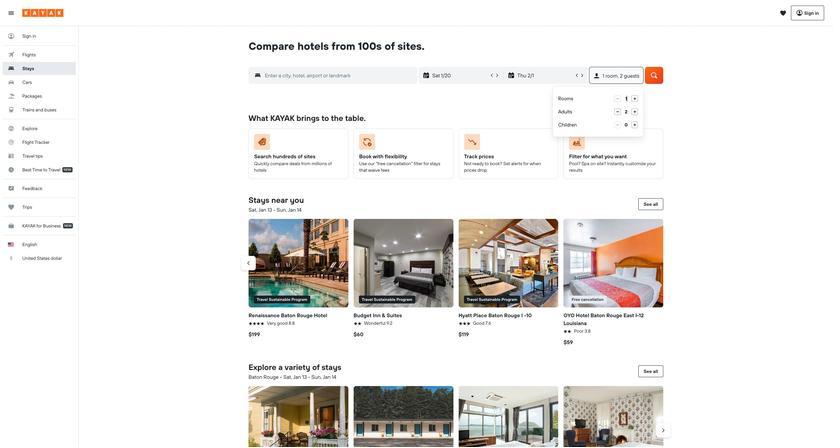 Task type: locate. For each thing, give the bounding box(es) containing it.
Children field
[[621, 122, 632, 128]]

back image
[[245, 260, 252, 267]]

renaissance baton rouge hotel element
[[249, 219, 348, 308]]

hotel element
[[459, 387, 558, 448]]

None search field
[[239, 53, 673, 97]]

motel element
[[354, 387, 453, 448]]

forward image
[[660, 428, 667, 435]]

Enter a city, hotel, airport or landmark text field
[[261, 71, 417, 80]]

explore a variety of stays carousel region
[[246, 384, 671, 448]]

figure
[[254, 134, 340, 153], [359, 134, 445, 153], [464, 134, 550, 153], [569, 134, 655, 153], [249, 219, 348, 308], [354, 219, 453, 308], [459, 219, 558, 308], [564, 219, 663, 308]]

budget inn & suites element
[[354, 219, 453, 308]]



Task type: describe. For each thing, give the bounding box(es) containing it.
bed & breakfast element
[[249, 387, 348, 448]]

hyatt place baton rouge i -10 element
[[459, 219, 558, 308]]

stays near you carousel region
[[241, 217, 666, 349]]

united states (english) image
[[8, 243, 14, 247]]

oyo hotel baton rouge east i-12 louisiana element
[[564, 219, 663, 308]]

Rooms field
[[621, 96, 632, 102]]

navigation menu image
[[8, 10, 14, 16]]

Adults field
[[621, 109, 632, 115]]

inn element
[[564, 387, 663, 448]]



